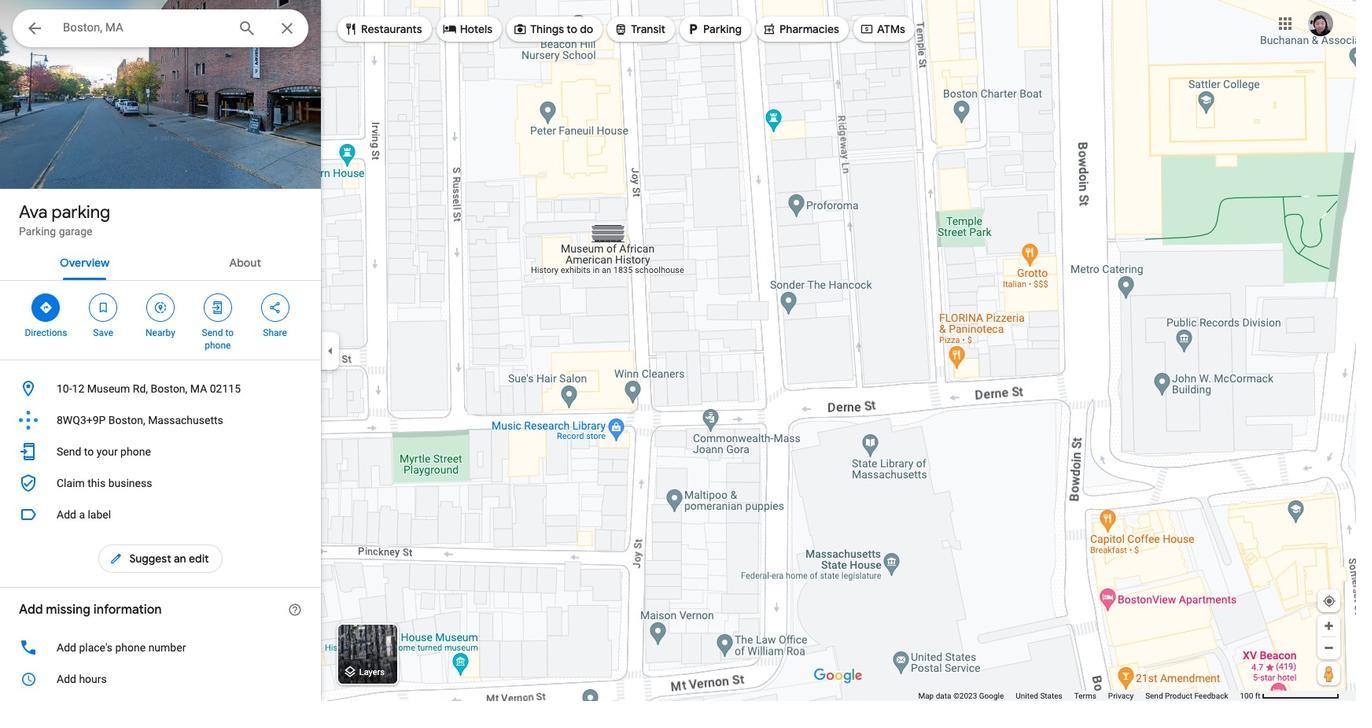 Task type: locate. For each thing, give the bounding box(es) containing it.
1 vertical spatial to
[[225, 327, 234, 338]]

to left share
[[225, 327, 234, 338]]

send inside information for ava parking region
[[57, 445, 81, 458]]

8wq3+9p boston, massachusetts button
[[0, 404, 321, 436]]

1 horizontal spatial parking
[[703, 22, 742, 36]]


[[96, 299, 110, 316]]

about button
[[217, 242, 274, 280]]


[[211, 299, 225, 316]]

None field
[[63, 18, 225, 37]]

parking right 
[[703, 22, 742, 36]]

 suggest an edit
[[109, 550, 209, 567]]

2 horizontal spatial send
[[1146, 692, 1163, 700]]

send for send to phone
[[202, 327, 223, 338]]

to for send to your phone
[[84, 445, 94, 458]]

2 horizontal spatial to
[[567, 22, 577, 36]]

add left place's
[[57, 641, 76, 654]]

none field inside boston, ma field
[[63, 18, 225, 37]]

add left the hours on the bottom left
[[57, 673, 76, 685]]

hotels
[[460, 22, 493, 36]]

terms button
[[1075, 691, 1097, 701]]

1 vertical spatial boston,
[[108, 414, 145, 426]]

add inside button
[[57, 508, 76, 521]]

add for add hours
[[57, 673, 76, 685]]

boston, down the rd,
[[108, 414, 145, 426]]

add left the 'missing'
[[19, 602, 43, 618]]

directions
[[25, 327, 67, 338]]

add a label
[[57, 508, 111, 521]]

1 vertical spatial phone
[[120, 445, 151, 458]]

footer containing map data ©2023 google
[[918, 691, 1240, 701]]

phone down 
[[205, 340, 231, 351]]

layers
[[359, 667, 385, 678]]

2 vertical spatial phone
[[115, 641, 146, 654]]

send for send to your phone
[[57, 445, 81, 458]]


[[513, 20, 527, 37]]

to inside button
[[84, 445, 94, 458]]

massachusetts
[[148, 414, 223, 426]]

1 vertical spatial parking
[[19, 225, 56, 238]]

phone
[[205, 340, 231, 351], [120, 445, 151, 458], [115, 641, 146, 654]]

united states button
[[1016, 691, 1063, 701]]

2 vertical spatial send
[[1146, 692, 1163, 700]]

ma
[[190, 382, 207, 395]]

claim
[[57, 477, 85, 489]]

 things to do
[[513, 20, 593, 37]]

send to your phone button
[[0, 436, 321, 467]]

parking garage button
[[19, 223, 92, 239]]

 button
[[13, 9, 57, 50]]

0 vertical spatial phone
[[205, 340, 231, 351]]

number
[[148, 641, 186, 654]]

0 horizontal spatial to
[[84, 445, 94, 458]]

phone right place's
[[115, 641, 146, 654]]

tab list
[[0, 242, 321, 280]]

10-12 museum rd, boston, ma 02115
[[57, 382, 241, 395]]

8wq3+9p boston, massachusetts
[[57, 414, 223, 426]]

collapse side panel image
[[322, 342, 339, 359]]

add hours
[[57, 673, 107, 685]]

add
[[57, 508, 76, 521], [19, 602, 43, 618], [57, 641, 76, 654], [57, 673, 76, 685]]

feedback
[[1195, 692, 1229, 700]]

1 horizontal spatial send
[[202, 327, 223, 338]]

privacy
[[1108, 692, 1134, 700]]

0 vertical spatial parking
[[703, 22, 742, 36]]

boston, inside button
[[151, 382, 188, 395]]

business
[[108, 477, 152, 489]]

send down 
[[202, 327, 223, 338]]

send left the product
[[1146, 692, 1163, 700]]

to left do
[[567, 22, 577, 36]]

atms
[[877, 22, 905, 36]]

1 vertical spatial send
[[57, 445, 81, 458]]

0 vertical spatial to
[[567, 22, 577, 36]]

to
[[567, 22, 577, 36], [225, 327, 234, 338], [84, 445, 94, 458]]

missing
[[46, 602, 91, 618]]

show street view coverage image
[[1318, 662, 1341, 685]]

place's
[[79, 641, 113, 654]]

100
[[1240, 692, 1254, 700]]

0 vertical spatial boston,
[[151, 382, 188, 395]]

1 horizontal spatial to
[[225, 327, 234, 338]]

 hotels
[[443, 20, 493, 37]]

add for add missing information
[[19, 602, 43, 618]]

add place's phone number button
[[0, 632, 321, 663]]

send inside send to phone
[[202, 327, 223, 338]]

send
[[202, 327, 223, 338], [57, 445, 81, 458], [1146, 692, 1163, 700]]

add for add place's phone number
[[57, 641, 76, 654]]

save
[[93, 327, 113, 338]]

phone right your
[[120, 445, 151, 458]]

phone for place's
[[115, 641, 146, 654]]

google maps element
[[0, 0, 1356, 701]]

parking
[[703, 22, 742, 36], [19, 225, 56, 238]]

phone inside information for ava parking region
[[120, 445, 151, 458]]

nearby
[[146, 327, 175, 338]]

claim this business
[[57, 477, 152, 489]]

boston, right the rd,
[[151, 382, 188, 395]]

0 vertical spatial send
[[202, 327, 223, 338]]

claim this business link
[[0, 467, 321, 499]]

actions for ava parking region
[[0, 281, 321, 360]]

0 horizontal spatial boston,
[[108, 414, 145, 426]]

boston,
[[151, 382, 188, 395], [108, 414, 145, 426]]

product
[[1165, 692, 1193, 700]]

10-12 museum rd, boston, ma 02115 button
[[0, 373, 321, 404]]

ft
[[1256, 692, 1261, 700]]

Boston, MA field
[[13, 9, 308, 47]]

more info image
[[288, 603, 302, 617]]

send to your phone
[[57, 445, 151, 458]]

add inside button
[[57, 641, 76, 654]]

2 vertical spatial to
[[84, 445, 94, 458]]

ava parking main content
[[0, 0, 321, 701]]

add inside button
[[57, 673, 76, 685]]

1 horizontal spatial boston,
[[151, 382, 188, 395]]

add left a
[[57, 508, 76, 521]]

your
[[97, 445, 118, 458]]

to inside  things to do
[[567, 22, 577, 36]]

boston, inside button
[[108, 414, 145, 426]]

phone inside send to phone
[[205, 340, 231, 351]]

send up the claim
[[57, 445, 81, 458]]

0 horizontal spatial send
[[57, 445, 81, 458]]

parking down ava
[[19, 225, 56, 238]]

garage
[[59, 225, 92, 238]]

zoom in image
[[1323, 620, 1335, 632]]

footer
[[918, 691, 1240, 701]]

to inside send to phone
[[225, 327, 234, 338]]


[[25, 17, 44, 39]]

to left your
[[84, 445, 94, 458]]

tab list containing overview
[[0, 242, 321, 280]]

©2023
[[954, 692, 977, 700]]

0 horizontal spatial parking
[[19, 225, 56, 238]]



Task type: vqa. For each thing, say whether or not it's contained in the screenshot.
United States in the right of the page
yes



Task type: describe. For each thing, give the bounding box(es) containing it.

[[109, 550, 123, 567]]

about
[[229, 256, 261, 270]]


[[344, 20, 358, 37]]


[[153, 299, 168, 316]]

10-
[[57, 382, 72, 395]]

information
[[93, 602, 162, 618]]


[[39, 299, 53, 316]]

send product feedback button
[[1146, 691, 1229, 701]]

12
[[72, 382, 84, 395]]

zoom out image
[[1323, 642, 1335, 654]]

suggest
[[129, 552, 171, 566]]

footer inside google maps element
[[918, 691, 1240, 701]]

02115
[[210, 382, 241, 395]]

 pharmacies
[[762, 20, 839, 37]]

museum
[[87, 382, 130, 395]]

a
[[79, 508, 85, 521]]


[[443, 20, 457, 37]]

parking
[[52, 201, 110, 223]]

edit
[[189, 552, 209, 566]]

restaurants
[[361, 22, 422, 36]]

map data ©2023 google
[[918, 692, 1004, 700]]

 atms
[[860, 20, 905, 37]]

send product feedback
[[1146, 692, 1229, 700]]

8wq3+9p
[[57, 414, 106, 426]]

send for send product feedback
[[1146, 692, 1163, 700]]

 parking
[[686, 20, 742, 37]]

united
[[1016, 692, 1038, 700]]

tab list inside google maps element
[[0, 242, 321, 280]]

information for ava parking region
[[0, 373, 321, 499]]

add hours button
[[0, 663, 321, 695]]

photo of ava parking image
[[0, 0, 321, 189]]

hours
[[79, 673, 107, 685]]


[[762, 20, 777, 37]]

overview button
[[47, 242, 122, 280]]

this
[[88, 477, 106, 489]]

to for send to phone
[[225, 327, 234, 338]]

phone for to
[[205, 340, 231, 351]]

rd,
[[133, 382, 148, 395]]


[[686, 20, 700, 37]]

ava parking parking garage
[[19, 201, 110, 238]]


[[268, 299, 282, 316]]

map
[[918, 692, 934, 700]]

100 ft button
[[1240, 692, 1340, 700]]

privacy button
[[1108, 691, 1134, 701]]

pharmacies
[[780, 22, 839, 36]]

show your location image
[[1323, 594, 1337, 608]]

100 ft
[[1240, 692, 1261, 700]]

data
[[936, 692, 952, 700]]

 restaurants
[[344, 20, 422, 37]]

parking inside  parking
[[703, 22, 742, 36]]

overview
[[60, 256, 110, 270]]

do
[[580, 22, 593, 36]]

 search field
[[13, 9, 308, 50]]

states
[[1040, 692, 1063, 700]]

parking inside ava parking parking garage
[[19, 225, 56, 238]]

label
[[88, 508, 111, 521]]


[[860, 20, 874, 37]]


[[614, 20, 628, 37]]

add for add a label
[[57, 508, 76, 521]]

terms
[[1075, 692, 1097, 700]]

google
[[979, 692, 1004, 700]]

ava
[[19, 201, 48, 223]]

send to phone
[[202, 327, 234, 351]]

add missing information
[[19, 602, 162, 618]]

add place's phone number
[[57, 641, 186, 654]]

share
[[263, 327, 287, 338]]

united states
[[1016, 692, 1063, 700]]

transit
[[631, 22, 666, 36]]

things
[[530, 22, 564, 36]]

google account: michele murakami  
(michele.murakami@adept.ai) image
[[1308, 11, 1334, 36]]

 transit
[[614, 20, 666, 37]]

add a label button
[[0, 499, 321, 530]]

an
[[174, 552, 186, 566]]



